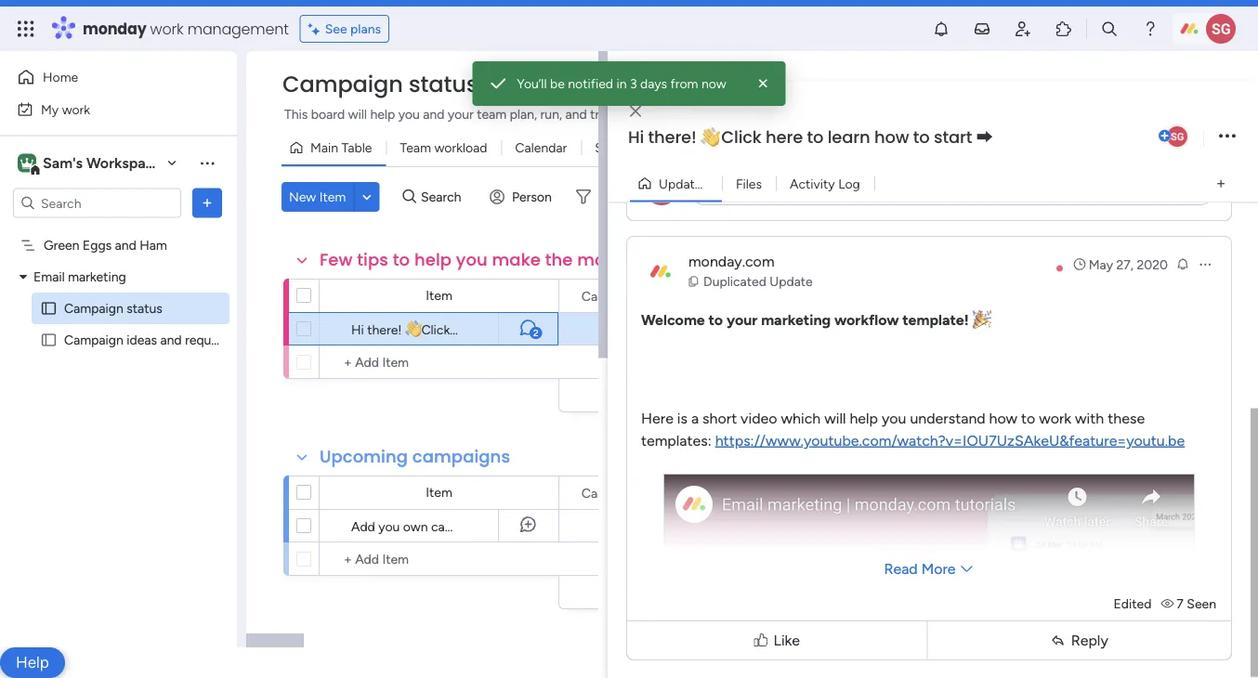 Task type: locate. For each thing, give the bounding box(es) containing it.
1 horizontal spatial start
[[934, 125, 972, 149]]

0 horizontal spatial marketing
[[68, 269, 126, 285]]

and left 'ham'
[[115, 238, 136, 253]]

0 horizontal spatial options image
[[198, 194, 217, 212]]

inbox image
[[973, 20, 992, 38]]

add
[[351, 519, 375, 534]]

public board image
[[40, 300, 58, 317], [40, 331, 58, 349]]

here is a short video which will help you understand how to work with these templates:
[[641, 409, 1145, 449]]

how right the 'understand'
[[990, 409, 1018, 427]]

work left with
[[1040, 409, 1072, 427]]

0 horizontal spatial status
[[127, 301, 163, 317]]

2 vertical spatial item
[[426, 485, 453, 501]]

1 horizontal spatial hi there! 👋  click here to learn how to start ➡️
[[628, 125, 993, 149]]

read more
[[884, 560, 956, 578]]

log
[[839, 176, 861, 191]]

help down campaign status field
[[370, 106, 395, 122]]

campaign ideas and requests
[[64, 332, 235, 348]]

3
[[630, 76, 637, 92]]

sam green image
[[1207, 14, 1236, 44], [1166, 125, 1190, 149]]

1 horizontal spatial your
[[623, 106, 649, 122]]

hi down tips
[[351, 322, 364, 337]]

1 vertical spatial campaign
[[64, 301, 123, 317]]

status chart button
[[581, 133, 680, 163]]

status up "team"
[[409, 69, 478, 100]]

27,
[[1117, 257, 1134, 272]]

here up + add item text box
[[453, 322, 479, 337]]

caret down image
[[20, 271, 27, 284]]

2 horizontal spatial how
[[990, 409, 1018, 427]]

v2 seen image
[[1161, 596, 1177, 612]]

0 vertical spatial marketing
[[68, 269, 126, 285]]

0 vertical spatial public board image
[[40, 300, 58, 317]]

👋 up + add item text box
[[405, 322, 418, 337]]

status
[[409, 69, 478, 100], [127, 301, 163, 317]]

2
[[720, 176, 727, 191], [534, 328, 539, 339]]

hi there! 👋  click here to learn how to start ➡️ inside field
[[628, 125, 993, 149]]

campaign for campaign status's public board icon
[[64, 301, 123, 317]]

0 horizontal spatial workflow
[[758, 106, 811, 122]]

to left with
[[1022, 409, 1036, 427]]

➡️ inside field
[[977, 125, 993, 149]]

1 horizontal spatial status
[[409, 69, 478, 100]]

will right which
[[825, 409, 846, 427]]

1 vertical spatial marketing
[[761, 311, 831, 329]]

👋 down the campaign's
[[701, 125, 718, 149]]

1 vertical spatial status
[[127, 301, 163, 317]]

email marketing
[[33, 269, 126, 285]]

work inside 'button'
[[62, 101, 90, 117]]

:)
[[764, 248, 777, 272]]

from
[[671, 76, 699, 92]]

0 horizontal spatial 👋
[[405, 322, 418, 337]]

0 horizontal spatial campaign status
[[64, 301, 163, 317]]

your down duplicated
[[727, 311, 758, 329]]

Campaign status field
[[278, 69, 483, 100]]

2 vertical spatial campaign
[[64, 332, 123, 348]]

2 vertical spatial work
[[1040, 409, 1072, 427]]

table
[[342, 140, 372, 156]]

1 vertical spatial in
[[815, 106, 825, 122]]

hi down close image at the top right of the page
[[628, 125, 644, 149]]

my work button
[[11, 94, 200, 124]]

0 vertical spatial click
[[722, 125, 762, 149]]

hi there! 👋  click here to learn how to start ➡️ up + add item text box
[[351, 322, 616, 337]]

start
[[934, 125, 972, 149], [573, 322, 600, 337]]

plan,
[[510, 106, 537, 122]]

read
[[884, 560, 918, 578]]

Search field
[[416, 184, 472, 210]]

0 vertical spatial start
[[934, 125, 972, 149]]

main table
[[310, 140, 372, 156]]

in inside alert
[[617, 76, 627, 92]]

in left one
[[815, 106, 825, 122]]

templates:
[[641, 432, 712, 449]]

plans
[[350, 21, 381, 37]]

2 horizontal spatial help
[[850, 409, 878, 427]]

short
[[703, 409, 737, 427]]

track
[[590, 106, 620, 122]]

2 vertical spatial help
[[850, 409, 878, 427]]

1 vertical spatial there!
[[367, 322, 402, 337]]

2 right /
[[720, 176, 727, 191]]

learn down one
[[828, 125, 870, 149]]

status inside list box
[[127, 301, 163, 317]]

0 vertical spatial workflow
[[758, 106, 811, 122]]

of
[[626, 248, 642, 272]]

0 horizontal spatial hi
[[351, 322, 364, 337]]

duplicated update
[[704, 274, 813, 290]]

tips
[[357, 248, 389, 272]]

how down workspace.
[[875, 125, 909, 149]]

1 horizontal spatial work
[[150, 18, 184, 39]]

run,
[[541, 106, 562, 122]]

2 public board image from the top
[[40, 331, 58, 349]]

1 horizontal spatial 2
[[720, 176, 727, 191]]

calendar button
[[501, 133, 581, 163]]

updates
[[659, 176, 708, 191]]

0 horizontal spatial your
[[448, 106, 474, 122]]

1 vertical spatial work
[[62, 101, 90, 117]]

to right tips
[[393, 248, 410, 272]]

your
[[448, 106, 474, 122], [623, 106, 649, 122], [727, 311, 758, 329]]

1 vertical spatial campaign status
[[64, 301, 163, 317]]

here
[[766, 125, 803, 149], [453, 322, 479, 337]]

hi
[[628, 125, 644, 149], [351, 322, 364, 337]]

2 horizontal spatial work
[[1040, 409, 1072, 427]]

click up + add item text box
[[421, 322, 450, 337]]

hi there! 👋  click here to learn how to start ➡️ down one
[[628, 125, 993, 149]]

here inside field
[[766, 125, 803, 149]]

1 vertical spatial 2
[[534, 328, 539, 339]]

help inside field
[[414, 248, 452, 272]]

options image
[[1198, 257, 1213, 272]]

seen
[[1187, 596, 1217, 612]]

1 horizontal spatial in
[[815, 106, 825, 122]]

0 vertical spatial how
[[875, 125, 909, 149]]

upcoming
[[320, 445, 408, 469]]

0 vertical spatial ➡️
[[977, 125, 993, 149]]

will inside button
[[348, 106, 367, 122]]

help
[[370, 106, 395, 122], [414, 248, 452, 272], [850, 409, 878, 427]]

notifications image
[[932, 20, 951, 38]]

to down 'the'
[[558, 322, 570, 337]]

work inside here is a short video which will help you understand how to work with these templates:
[[1040, 409, 1072, 427]]

0 horizontal spatial help
[[370, 106, 395, 122]]

work right monday at the left of page
[[150, 18, 184, 39]]

0 horizontal spatial will
[[348, 106, 367, 122]]

dapulse addbtn image
[[1159, 130, 1171, 142]]

1 horizontal spatial ➡️
[[977, 125, 993, 149]]

files
[[736, 176, 762, 191]]

1 vertical spatial hi
[[351, 322, 364, 337]]

None field
[[577, 286, 685, 306], [577, 483, 685, 503], [577, 286, 685, 306], [577, 483, 685, 503]]

eggs
[[83, 238, 112, 253]]

0 vertical spatial hi
[[628, 125, 644, 149]]

start inside hi there! 👋  click here to learn how to start ➡️ field
[[934, 125, 972, 149]]

👋 inside field
[[701, 125, 718, 149]]

0 vertical spatial hi there! 👋  click here to learn how to start ➡️
[[628, 125, 993, 149]]

0 vertical spatial will
[[348, 106, 367, 122]]

item right new
[[320, 189, 346, 205]]

0 vertical spatial learn
[[828, 125, 870, 149]]

2 vertical spatial how
[[990, 409, 1018, 427]]

list box containing green eggs and ham
[[0, 226, 237, 607]]

1 horizontal spatial learn
[[828, 125, 870, 149]]

item up add you own campaign
[[426, 485, 453, 501]]

0 vertical spatial work
[[150, 18, 184, 39]]

1 vertical spatial item
[[426, 288, 453, 304]]

campaign down email marketing
[[64, 301, 123, 317]]

1 horizontal spatial how
[[875, 125, 909, 149]]

list box
[[0, 226, 237, 607]]

how
[[875, 125, 909, 149], [529, 322, 554, 337], [990, 409, 1018, 427]]

➡️
[[977, 125, 993, 149], [603, 322, 616, 337]]

now
[[702, 76, 727, 92]]

help inside button
[[370, 106, 395, 122]]

team
[[477, 106, 507, 122]]

0 vertical spatial 👋
[[701, 125, 718, 149]]

options image
[[1220, 124, 1236, 149], [198, 194, 217, 212]]

0 vertical spatial sam green image
[[1207, 14, 1236, 44]]

work right my
[[62, 101, 90, 117]]

1 vertical spatial help
[[414, 248, 452, 272]]

workspace image
[[18, 153, 36, 173], [20, 153, 33, 173]]

updates / 2
[[659, 176, 727, 191]]

campaign for public board icon for campaign ideas and requests
[[64, 332, 123, 348]]

workflow down close icon
[[758, 106, 811, 122]]

0 horizontal spatial ➡️
[[603, 322, 616, 337]]

0 vertical spatial 2
[[720, 176, 727, 191]]

1 vertical spatial workflow
[[835, 311, 899, 329]]

here up activity
[[766, 125, 803, 149]]

workflow left template!
[[835, 311, 899, 329]]

0 vertical spatial in
[[617, 76, 627, 92]]

like button
[[631, 613, 923, 669]]

help right which
[[850, 409, 878, 427]]

your left "team"
[[448, 106, 474, 122]]

0 vertical spatial campaign status
[[283, 69, 478, 100]]

will inside here is a short video which will help you understand how to work with these templates:
[[825, 409, 846, 427]]

0 vertical spatial options image
[[1220, 124, 1236, 149]]

0 horizontal spatial start
[[573, 322, 600, 337]]

help button
[[0, 648, 65, 679]]

your down 3
[[623, 106, 649, 122]]

options image down "workspace options" icon
[[198, 194, 217, 212]]

1 horizontal spatial help
[[414, 248, 452, 272]]

how down the few tips to help you make the most of this template :) field
[[529, 322, 554, 337]]

add to favorites image
[[523, 75, 542, 93]]

1 vertical spatial 👋
[[405, 322, 418, 337]]

person button
[[482, 182, 563, 212]]

1 horizontal spatial there!
[[648, 125, 697, 149]]

to down workspace.
[[914, 125, 930, 149]]

2 down the few tips to help you make the most of this template :) field
[[534, 328, 539, 339]]

you inside field
[[456, 248, 488, 272]]

you up team
[[399, 106, 420, 122]]

👋
[[701, 125, 718, 149], [405, 322, 418, 337]]

0 horizontal spatial work
[[62, 101, 90, 117]]

0 horizontal spatial click
[[421, 322, 450, 337]]

0 horizontal spatial sam green image
[[1166, 125, 1190, 149]]

ideas
[[127, 332, 157, 348]]

help for to
[[414, 248, 452, 272]]

1 horizontal spatial here
[[766, 125, 803, 149]]

campaign up board
[[283, 69, 403, 100]]

there! inside field
[[648, 125, 697, 149]]

1 horizontal spatial 👋
[[701, 125, 718, 149]]

marketing down eggs
[[68, 269, 126, 285]]

notified
[[568, 76, 614, 92]]

1 horizontal spatial marketing
[[761, 311, 831, 329]]

welcome to your marketing workflow template! 🎉
[[641, 311, 988, 329]]

1 vertical spatial ➡️
[[603, 322, 616, 337]]

1 vertical spatial learn
[[498, 322, 526, 337]]

work for monday
[[150, 18, 184, 39]]

1 vertical spatial how
[[529, 322, 554, 337]]

item
[[320, 189, 346, 205], [426, 288, 453, 304], [426, 485, 453, 501]]

duplicated
[[704, 274, 767, 290]]

in
[[617, 76, 627, 92], [815, 106, 825, 122]]

green
[[44, 238, 79, 253]]

help right tips
[[414, 248, 452, 272]]

apps image
[[1055, 20, 1074, 38]]

Few tips to help you make the most of this template :) field
[[315, 248, 777, 272]]

2020
[[1137, 257, 1168, 272]]

marketing down update
[[761, 311, 831, 329]]

main
[[310, 140, 338, 156]]

to inside here is a short video which will help you understand how to work with these templates:
[[1022, 409, 1036, 427]]

1 horizontal spatial hi
[[628, 125, 644, 149]]

0 horizontal spatial in
[[617, 76, 627, 92]]

template
[[682, 248, 760, 272]]

public board image for campaign status
[[40, 300, 58, 317]]

0 horizontal spatial 2
[[534, 328, 539, 339]]

0 vertical spatial there!
[[648, 125, 697, 149]]

activity log button
[[776, 169, 874, 198]]

sam's
[[43, 154, 83, 172]]

you left make
[[456, 248, 488, 272]]

help image
[[1141, 20, 1160, 38]]

1 vertical spatial will
[[825, 409, 846, 427]]

1 public board image from the top
[[40, 300, 58, 317]]

options image up add view 'image'
[[1220, 124, 1236, 149]]

upcoming campaigns
[[320, 445, 510, 469]]

new
[[289, 189, 316, 205]]

marketing
[[68, 269, 126, 285], [761, 311, 831, 329]]

there! down entire
[[648, 125, 697, 149]]

there! up + add item text box
[[367, 322, 402, 337]]

0 horizontal spatial there!
[[367, 322, 402, 337]]

own
[[403, 519, 428, 534]]

campaign status down plans
[[283, 69, 478, 100]]

1 vertical spatial hi there! 👋  click here to learn how to start ➡️
[[351, 322, 616, 337]]

show board description image
[[491, 75, 514, 94]]

campaign status up ideas
[[64, 301, 163, 317]]

status up ideas
[[127, 301, 163, 317]]

email
[[33, 269, 65, 285]]

v2 search image
[[403, 187, 416, 208]]

more
[[922, 560, 956, 578]]

help
[[16, 653, 49, 673]]

will right board
[[348, 106, 367, 122]]

1 horizontal spatial will
[[825, 409, 846, 427]]

0 vertical spatial item
[[320, 189, 346, 205]]

campaign left ideas
[[64, 332, 123, 348]]

option
[[0, 229, 237, 232]]

1 vertical spatial public board image
[[40, 331, 58, 349]]

item up + add item text box
[[426, 288, 453, 304]]

1 vertical spatial here
[[453, 322, 479, 337]]

0 horizontal spatial hi there! 👋  click here to learn how to start ➡️
[[351, 322, 616, 337]]

management
[[188, 18, 289, 39]]

0 vertical spatial here
[[766, 125, 803, 149]]

0 horizontal spatial learn
[[498, 322, 526, 337]]

2 horizontal spatial your
[[727, 311, 758, 329]]

click down the campaign's
[[722, 125, 762, 149]]

sam's workspace
[[43, 154, 162, 172]]

you'll be notified in 3 days from now
[[517, 76, 727, 92]]

1 horizontal spatial click
[[722, 125, 762, 149]]

you left the 'understand'
[[882, 409, 907, 427]]

marketing inside list box
[[68, 269, 126, 285]]

1 horizontal spatial options image
[[1220, 124, 1236, 149]]

in left 3
[[617, 76, 627, 92]]

0 vertical spatial campaign
[[283, 69, 403, 100]]

learn down make
[[498, 322, 526, 337]]

0 vertical spatial help
[[370, 106, 395, 122]]

this
[[284, 106, 308, 122]]

this board will help you and your team plan, run, and track your entire campaign's workflow in one workspace.
[[284, 106, 919, 122]]

campaign
[[283, 69, 403, 100], [64, 301, 123, 317], [64, 332, 123, 348]]



Task type: vqa. For each thing, say whether or not it's contained in the screenshot.
templates
no



Task type: describe. For each thing, give the bounding box(es) containing it.
here
[[641, 409, 674, 427]]

this
[[646, 248, 677, 272]]

🎉
[[973, 311, 988, 329]]

my work
[[41, 101, 90, 117]]

to up activity
[[807, 125, 824, 149]]

close image
[[630, 105, 641, 118]]

may 27, 2020
[[1089, 257, 1168, 272]]

files button
[[722, 169, 776, 198]]

with
[[1076, 409, 1105, 427]]

1 vertical spatial start
[[573, 322, 600, 337]]

you right add
[[379, 519, 400, 534]]

+ Add Item text field
[[329, 351, 550, 374]]

you inside here is a short video which will help you understand how to work with these templates:
[[882, 409, 907, 427]]

workflow inside this board will help you and your team plan, run, and track your entire campaign's workflow in one workspace. button
[[758, 106, 811, 122]]

1 horizontal spatial sam green image
[[1207, 14, 1236, 44]]

a
[[692, 409, 699, 427]]

is
[[678, 409, 688, 427]]

reply
[[1071, 632, 1109, 650]]

workload
[[435, 140, 487, 156]]

monday work management
[[83, 18, 289, 39]]

1 horizontal spatial workflow
[[835, 311, 899, 329]]

the
[[545, 248, 573, 272]]

team
[[400, 140, 431, 156]]

template!
[[903, 311, 969, 329]]

updates / 2 button
[[630, 169, 727, 198]]

how inside field
[[875, 125, 909, 149]]

reminder image
[[1176, 257, 1191, 271]]

work for my
[[62, 101, 90, 117]]

you'll be notified in 3 days from now alert
[[472, 61, 786, 106]]

to down duplicated
[[709, 311, 723, 329]]

Hi there! 👋  Click here to learn how to start ➡️ field
[[624, 125, 1155, 150]]

and right run,
[[566, 106, 587, 122]]

status chart
[[595, 140, 666, 156]]

learn inside field
[[828, 125, 870, 149]]

few
[[320, 248, 353, 272]]

+ Add Item text field
[[329, 548, 474, 571]]

workspace
[[86, 154, 162, 172]]

video
[[741, 409, 778, 427]]

1 workspace image from the left
[[18, 153, 36, 173]]

this board will help you and your team plan, run, and track your entire campaign's workflow in one workspace. button
[[282, 103, 919, 125]]

most
[[578, 248, 621, 272]]

workspace.
[[853, 106, 919, 122]]

Upcoming campaigns field
[[315, 445, 515, 469]]

to inside the few tips to help you make the most of this template :) field
[[393, 248, 410, 272]]

help inside here is a short video which will help you understand how to work with these templates:
[[850, 409, 878, 427]]

7 seen
[[1177, 596, 1217, 612]]

0 horizontal spatial how
[[529, 322, 554, 337]]

and up team workload
[[423, 106, 445, 122]]

may 27, 2020 link
[[1072, 255, 1168, 274]]

new item button
[[282, 182, 354, 212]]

welcome
[[641, 311, 705, 329]]

entire
[[652, 106, 686, 122]]

/
[[711, 176, 717, 191]]

add you own campaign
[[351, 519, 488, 534]]

click inside field
[[722, 125, 762, 149]]

angle down image
[[363, 190, 371, 204]]

and right ideas
[[160, 332, 182, 348]]

few tips to help you make the most of this template :)
[[320, 248, 777, 272]]

chart
[[636, 140, 666, 156]]

public board image for campaign ideas and requests
[[40, 331, 58, 349]]

item inside "button"
[[320, 189, 346, 205]]

campaign's
[[689, 106, 755, 122]]

filter button
[[569, 182, 657, 212]]

item for few
[[426, 288, 453, 304]]

workspace options image
[[198, 154, 217, 172]]

like
[[774, 632, 800, 650]]

be
[[550, 76, 565, 92]]

2 workspace image from the left
[[20, 153, 33, 173]]

monday.com
[[689, 252, 775, 270]]

in inside button
[[815, 106, 825, 122]]

invite members image
[[1014, 20, 1033, 38]]

add view image
[[1218, 177, 1225, 190]]

you inside button
[[399, 106, 420, 122]]

may
[[1089, 257, 1114, 272]]

item for upcoming
[[426, 485, 453, 501]]

see plans
[[325, 21, 381, 37]]

1 vertical spatial options image
[[198, 194, 217, 212]]

0 vertical spatial status
[[409, 69, 478, 100]]

calendar
[[515, 140, 567, 156]]

select product image
[[17, 20, 35, 38]]

sam's workspace button
[[13, 147, 185, 179]]

see
[[325, 21, 347, 37]]

my
[[41, 101, 59, 117]]

main table button
[[282, 133, 386, 163]]

Search in workspace field
[[39, 192, 155, 214]]

campaign
[[431, 519, 488, 534]]

how inside here is a short video which will help you understand how to work with these templates:
[[990, 409, 1018, 427]]

7
[[1177, 596, 1184, 612]]

team workload
[[400, 140, 487, 156]]

hi inside field
[[628, 125, 644, 149]]

see plans button
[[300, 15, 390, 43]]

green eggs and ham
[[44, 238, 167, 253]]

these
[[1108, 409, 1145, 427]]

status
[[595, 140, 633, 156]]

edited
[[1114, 596, 1152, 612]]

1 vertical spatial click
[[421, 322, 450, 337]]

search everything image
[[1101, 20, 1119, 38]]

reply button
[[932, 626, 1228, 656]]

which
[[781, 409, 821, 427]]

filter
[[598, 189, 628, 205]]

workspace selection element
[[18, 152, 164, 176]]

understand
[[910, 409, 986, 427]]

make
[[492, 248, 541, 272]]

team workload button
[[386, 133, 501, 163]]

close image
[[755, 74, 773, 93]]

1 horizontal spatial campaign status
[[283, 69, 478, 100]]

home
[[43, 69, 78, 85]]

requests
[[185, 332, 235, 348]]

1 vertical spatial sam green image
[[1166, 125, 1190, 149]]

2 button
[[498, 312, 559, 346]]

to left 2 button
[[482, 322, 495, 337]]

campaigns
[[413, 445, 510, 469]]

update
[[770, 274, 813, 290]]

activity log
[[790, 176, 861, 191]]

activity
[[790, 176, 835, 191]]

0 horizontal spatial here
[[453, 322, 479, 337]]

help for will
[[370, 106, 395, 122]]



